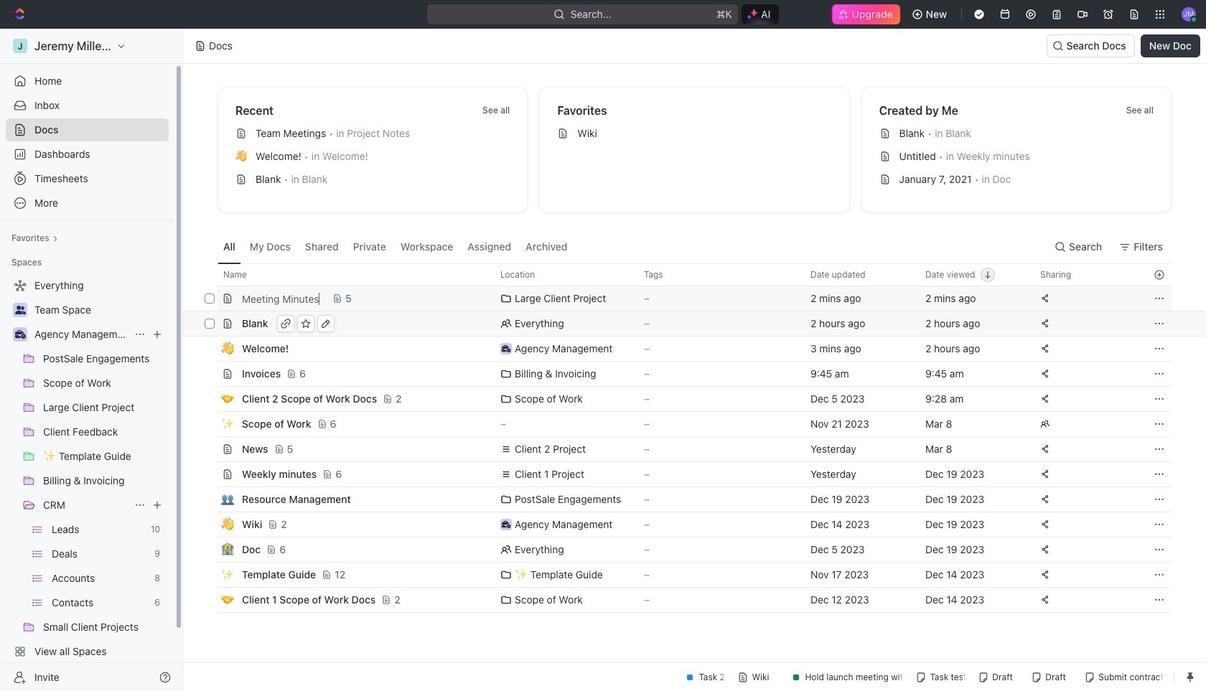 Task type: vqa. For each thing, say whether or not it's contained in the screenshot.
Jeremy Miller's Workspace, , 'element'
yes



Task type: describe. For each thing, give the bounding box(es) containing it.
jeremy miller's workspace, , element
[[13, 39, 27, 53]]

business time image inside "sidebar" navigation
[[15, 330, 26, 339]]

1 horizontal spatial business time image
[[502, 346, 511, 353]]



Task type: locate. For each thing, give the bounding box(es) containing it.
row
[[202, 264, 1172, 287], [202, 286, 1172, 312], [183, 311, 1207, 337], [202, 336, 1172, 362], [202, 361, 1172, 387], [202, 386, 1172, 412], [202, 412, 1172, 437], [202, 437, 1172, 463], [202, 462, 1172, 488], [202, 487, 1172, 513], [202, 512, 1172, 538], [202, 537, 1172, 563], [202, 562, 1172, 588], [202, 588, 1172, 613]]

business time image
[[502, 522, 511, 529]]

1 vertical spatial business time image
[[502, 346, 511, 353]]

tree
[[6, 274, 169, 688]]

business time image
[[15, 330, 26, 339], [502, 346, 511, 353]]

tab list
[[218, 230, 574, 264]]

table
[[183, 264, 1207, 613]]

sidebar navigation
[[0, 29, 186, 692]]

0 horizontal spatial business time image
[[15, 330, 26, 339]]

tree inside "sidebar" navigation
[[6, 274, 169, 688]]

user group image
[[15, 306, 26, 315]]

0 vertical spatial business time image
[[15, 330, 26, 339]]



